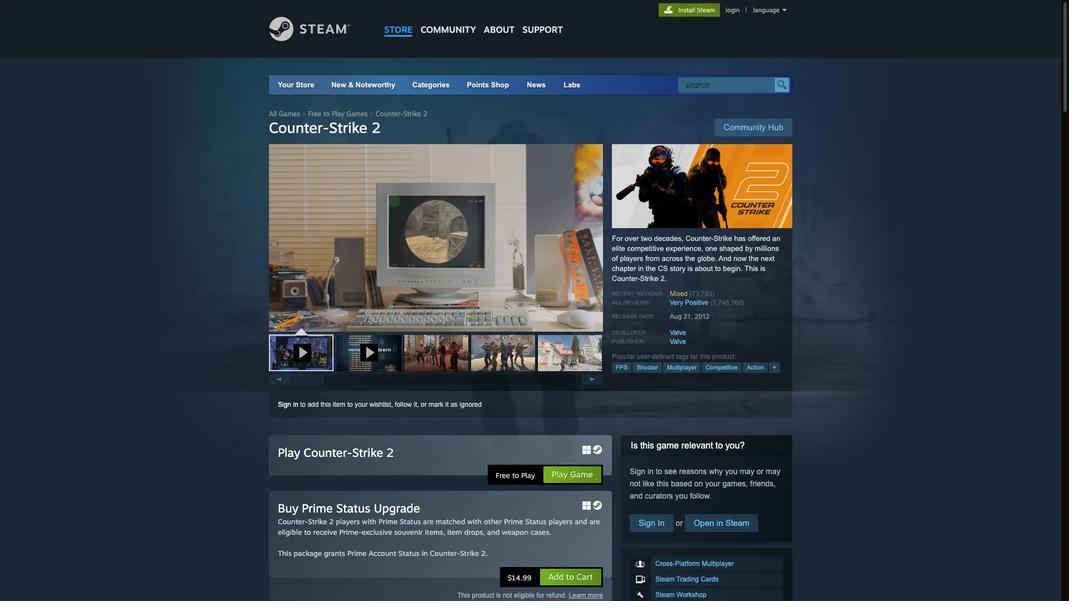 Task type: locate. For each thing, give the bounding box(es) containing it.
2 horizontal spatial the
[[749, 255, 759, 263]]

2 up receive
[[329, 518, 334, 527]]

0 horizontal spatial your
[[355, 401, 368, 409]]

to inside the counter-strike 2 players with prime status are matched with other prime status players and are eligible to receive prime-exclusive souvenir items, item drops, and weapon cases.
[[304, 528, 311, 537]]

this up curators
[[657, 480, 669, 489]]

1 horizontal spatial not
[[630, 480, 641, 489]]

action
[[747, 364, 764, 371]]

(7,746,160)
[[711, 299, 745, 307]]

multiplayer up cards at right bottom
[[702, 561, 735, 568]]

may
[[740, 467, 755, 476], [766, 467, 781, 476]]

labs
[[564, 81, 581, 89]]

this
[[700, 353, 711, 361], [321, 401, 331, 409], [641, 441, 655, 451], [657, 480, 669, 489]]

2
[[423, 110, 427, 118], [372, 119, 381, 137], [387, 446, 394, 460], [329, 518, 334, 527]]

item right add
[[333, 401, 346, 409]]

sign inside the 'sign in to see reasons why you may or may not like this based on your games, friends, and curators you follow.'
[[630, 467, 646, 476]]

valve link up popular user-defined tags for this product:
[[670, 338, 687, 346]]

account
[[369, 549, 397, 558]]

and down other
[[487, 528, 500, 537]]

counter- down all games link in the left of the page
[[269, 119, 329, 137]]

with up 'exclusive'
[[362, 518, 377, 527]]

the down from
[[646, 265, 656, 273]]

sign left in
[[639, 519, 656, 528]]

your left the wishlist,
[[355, 401, 368, 409]]

and down like in the right bottom of the page
[[630, 492, 643, 501]]

1 horizontal spatial games
[[347, 110, 368, 118]]

points
[[467, 81, 489, 89]]

install
[[679, 6, 696, 14]]

2 horizontal spatial and
[[630, 492, 643, 501]]

players up the prime-
[[336, 518, 360, 527]]

2. down drops,
[[481, 549, 488, 558]]

valve up popular user-defined tags for this product:
[[670, 338, 687, 346]]

new & noteworthy link
[[332, 81, 396, 89]]

you up games, at the right bottom of page
[[726, 467, 738, 476]]

this package grants prime account status in counter-strike 2.
[[278, 549, 488, 558]]

2 inside the counter-strike 2 players with prime status are matched with other prime status players and are eligible to receive prime-exclusive souvenir items, item drops, and weapon cases.
[[329, 518, 334, 527]]

1 horizontal spatial are
[[590, 518, 600, 527]]

1 horizontal spatial this
[[458, 592, 470, 600]]

0 horizontal spatial you
[[676, 492, 688, 501]]

0 horizontal spatial may
[[740, 467, 755, 476]]

your inside the 'sign in to see reasons why you may or may not like this based on your games, friends, and curators you follow.'
[[706, 480, 721, 489]]

play left game on the bottom right
[[552, 470, 568, 480]]

1 vertical spatial this
[[278, 549, 292, 558]]

0 horizontal spatial with
[[362, 518, 377, 527]]

2 vertical spatial this
[[458, 592, 470, 600]]

play
[[332, 110, 345, 118], [278, 446, 300, 460], [552, 470, 568, 480], [522, 471, 535, 480]]

counter-strike 2
[[269, 119, 381, 137]]

2 may from the left
[[766, 467, 781, 476]]

valve for publisher:
[[670, 338, 687, 346]]

0 horizontal spatial not
[[503, 592, 512, 600]]

millions
[[755, 245, 779, 253]]

you
[[726, 467, 738, 476], [676, 492, 688, 501]]

1 horizontal spatial or
[[674, 519, 685, 528]]

0 vertical spatial item
[[333, 401, 346, 409]]

tags
[[676, 353, 689, 361]]

reviews: for mixed (73,793)
[[637, 291, 664, 297]]

2 down the wishlist,
[[387, 446, 394, 460]]

the down by
[[749, 255, 759, 263]]

strike up shaped
[[714, 235, 733, 243]]

your down why
[[706, 480, 721, 489]]

reasons
[[680, 467, 707, 476]]

free up other
[[496, 471, 510, 480]]

0 vertical spatial for
[[691, 353, 699, 361]]

other
[[484, 518, 502, 527]]

item down matched
[[448, 528, 462, 537]]

this left package
[[278, 549, 292, 558]]

in for sign in to see reasons why you may or may not like this based on your games, friends, and curators you follow.
[[648, 467, 654, 476]]

in right the chapter
[[638, 265, 644, 273]]

sign left add
[[278, 401, 291, 409]]

multiplayer down tags
[[667, 364, 697, 371]]

eligible inside the counter-strike 2 players with prime status are matched with other prime status players and are eligible to receive prime-exclusive souvenir items, item drops, and weapon cases.
[[278, 528, 302, 537]]

news link
[[518, 75, 555, 95]]

1 horizontal spatial item
[[448, 528, 462, 537]]

all games > free to play games > counter-strike 2
[[269, 110, 427, 118]]

follow.
[[690, 492, 712, 501]]

1 vertical spatial item
[[448, 528, 462, 537]]

0 horizontal spatial free
[[308, 110, 322, 118]]

or right it,
[[421, 401, 427, 409]]

2 are from the left
[[590, 518, 600, 527]]

strike up receive
[[308, 518, 327, 527]]

on
[[695, 480, 703, 489]]

not
[[630, 480, 641, 489], [503, 592, 512, 600]]

0 horizontal spatial >
[[302, 110, 306, 118]]

players inside for over two decades, counter-strike has offered an elite competitive experience, one shaped by millions of players from across the globe. and now the next chapter in the cs story is about to begin. this is counter-strike 2.
[[620, 255, 644, 263]]

you down based
[[676, 492, 688, 501]]

2. down 'cs'
[[661, 275, 667, 283]]

is right product
[[496, 592, 501, 600]]

players up the chapter
[[620, 255, 644, 263]]

reviews: up the all reviews:
[[637, 291, 664, 297]]

with
[[362, 518, 377, 527], [468, 518, 482, 527]]

1 vertical spatial you
[[676, 492, 688, 501]]

release date:
[[612, 314, 656, 320]]

strike down the sign in to add this item to your wishlist, follow it, or mark it as ignored
[[352, 446, 383, 460]]

0 vertical spatial all
[[269, 110, 277, 118]]

1 vertical spatial all
[[612, 300, 622, 306]]

prime up receive
[[302, 501, 333, 516]]

1 vertical spatial for
[[537, 592, 545, 600]]

2 vertical spatial sign
[[639, 519, 656, 528]]

aug 21, 2012
[[670, 313, 710, 321]]

sign for sign in
[[639, 519, 656, 528]]

games down the your
[[279, 110, 300, 118]]

steam trading cards link
[[630, 573, 784, 587]]

0 vertical spatial multiplayer
[[667, 364, 697, 371]]

1 horizontal spatial multiplayer
[[702, 561, 735, 568]]

counter-strike 2 players with prime status are matched with other prime status players and are eligible to receive prime-exclusive souvenir items, item drops, and weapon cases.
[[278, 518, 600, 537]]

0 vertical spatial or
[[421, 401, 427, 409]]

reviews: for very positive (7,746,160)
[[624, 300, 651, 306]]

1 vertical spatial sign
[[630, 467, 646, 476]]

not left like in the right bottom of the page
[[630, 480, 641, 489]]

1 vertical spatial and
[[575, 518, 588, 527]]

1 valve link from the top
[[670, 329, 687, 337]]

may up games, at the right bottom of page
[[740, 467, 755, 476]]

based
[[671, 480, 693, 489]]

counter- down buy
[[278, 518, 308, 527]]

all for all reviews:
[[612, 300, 622, 306]]

1 vertical spatial valve
[[670, 338, 687, 346]]

steam workshop link
[[630, 588, 784, 602]]

1 vertical spatial eligible
[[514, 592, 535, 600]]

why
[[710, 467, 723, 476]]

elite
[[612, 245, 626, 253]]

0 vertical spatial not
[[630, 480, 641, 489]]

2 horizontal spatial this
[[745, 265, 759, 273]]

valve down aug
[[670, 329, 687, 337]]

counter-
[[376, 110, 404, 118], [269, 119, 329, 137], [686, 235, 714, 243], [612, 275, 641, 283], [304, 446, 352, 460], [278, 518, 308, 527], [430, 549, 460, 558]]

is right story
[[688, 265, 693, 273]]

competitive
[[628, 245, 664, 253]]

this right add
[[321, 401, 331, 409]]

not inside the 'sign in to see reasons why you may or may not like this based on your games, friends, and curators you follow.'
[[630, 480, 641, 489]]

1 may from the left
[[740, 467, 755, 476]]

the
[[686, 255, 696, 263], [749, 255, 759, 263], [646, 265, 656, 273]]

strike
[[404, 110, 421, 118], [329, 119, 368, 137], [714, 235, 733, 243], [641, 275, 659, 283], [352, 446, 383, 460], [308, 518, 327, 527], [460, 549, 479, 558]]

or right in
[[674, 519, 685, 528]]

2 horizontal spatial players
[[620, 255, 644, 263]]

counter- down noteworthy
[[376, 110, 404, 118]]

fps
[[616, 364, 628, 371]]

or
[[421, 401, 427, 409], [757, 467, 764, 476], [674, 519, 685, 528]]

for
[[691, 353, 699, 361], [537, 592, 545, 600]]

add to cart link
[[540, 569, 602, 587]]

0 horizontal spatial all
[[269, 110, 277, 118]]

eligible down buy
[[278, 528, 302, 537]]

in right open
[[717, 519, 723, 528]]

1 with from the left
[[362, 518, 377, 527]]

free up counter-strike 2
[[308, 110, 322, 118]]

0 horizontal spatial 2.
[[481, 549, 488, 558]]

and inside the 'sign in to see reasons why you may or may not like this based on your games, friends, and curators you follow.'
[[630, 492, 643, 501]]

points shop link
[[458, 75, 518, 95]]

counter- up one
[[686, 235, 714, 243]]

0 horizontal spatial players
[[336, 518, 360, 527]]

0 vertical spatial free
[[308, 110, 322, 118]]

2 vertical spatial and
[[487, 528, 500, 537]]

cs
[[658, 265, 668, 273]]

news
[[527, 81, 546, 89]]

2 horizontal spatial or
[[757, 467, 764, 476]]

1 vertical spatial multiplayer
[[702, 561, 735, 568]]

your
[[278, 81, 294, 89]]

sign in link
[[630, 515, 674, 533]]

1 horizontal spatial eligible
[[514, 592, 535, 600]]

0 horizontal spatial eligible
[[278, 528, 302, 537]]

has
[[735, 235, 746, 243]]

1 vertical spatial reviews:
[[624, 300, 651, 306]]

1 horizontal spatial and
[[575, 518, 588, 527]]

2 vertical spatial or
[[674, 519, 685, 528]]

sign in
[[639, 519, 665, 528]]

steam down cross-
[[656, 576, 675, 584]]

are down game on the bottom right
[[590, 518, 600, 527]]

1 vertical spatial or
[[757, 467, 764, 476]]

this inside the 'sign in to see reasons why you may or may not like this based on your games, friends, and curators you follow.'
[[657, 480, 669, 489]]

item inside the counter-strike 2 players with prime status are matched with other prime status players and are eligible to receive prime-exclusive souvenir items, item drops, and weapon cases.
[[448, 528, 462, 537]]

strike down 'cs'
[[641, 275, 659, 283]]

1 horizontal spatial with
[[468, 518, 482, 527]]

in left add
[[293, 401, 298, 409]]

about
[[695, 265, 713, 273]]

1 valve from the top
[[670, 329, 687, 337]]

2 games from the left
[[347, 110, 368, 118]]

0 vertical spatial 2.
[[661, 275, 667, 283]]

in up like in the right bottom of the page
[[648, 467, 654, 476]]

reviews:
[[637, 291, 664, 297], [624, 300, 651, 306]]

1 vertical spatial valve link
[[670, 338, 687, 346]]

curators
[[645, 492, 674, 501]]

0 horizontal spatial this
[[278, 549, 292, 558]]

this product is not eligible for refund. learn more
[[458, 592, 603, 600]]

2 with from the left
[[468, 518, 482, 527]]

this left product
[[458, 592, 470, 600]]

and down game on the bottom right
[[575, 518, 588, 527]]

1 horizontal spatial you
[[726, 467, 738, 476]]

publisher:
[[612, 339, 645, 345]]

or up "friends,"
[[757, 467, 764, 476]]

0 horizontal spatial are
[[423, 518, 434, 527]]

this right is
[[641, 441, 655, 451]]

may up "friends,"
[[766, 467, 781, 476]]

store
[[296, 81, 315, 89]]

0 vertical spatial valve
[[670, 329, 687, 337]]

in
[[638, 265, 644, 273], [293, 401, 298, 409], [648, 467, 654, 476], [717, 519, 723, 528], [422, 549, 428, 558]]

are up items,
[[423, 518, 434, 527]]

positive
[[686, 299, 709, 307]]

community
[[724, 123, 766, 132]]

weapon
[[502, 528, 529, 537]]

> right all games link in the left of the page
[[302, 110, 306, 118]]

1 horizontal spatial may
[[766, 467, 781, 476]]

1 vertical spatial not
[[503, 592, 512, 600]]

store
[[384, 24, 413, 35]]

games down '&'
[[347, 110, 368, 118]]

experience,
[[666, 245, 704, 253]]

0 vertical spatial eligible
[[278, 528, 302, 537]]

0 horizontal spatial item
[[333, 401, 346, 409]]

1 horizontal spatial 2.
[[661, 275, 667, 283]]

two
[[641, 235, 653, 243]]

valve link
[[670, 329, 687, 337], [670, 338, 687, 346]]

sign in to add this item to your wishlist, follow it, or mark it as ignored
[[278, 401, 482, 409]]

in inside for over two decades, counter-strike has offered an elite competitive experience, one shaped by millions of players from across the globe. and now the next chapter in the cs story is about to begin. this is counter-strike 2.
[[638, 265, 644, 273]]

refund.
[[547, 592, 567, 600]]

2 valve link from the top
[[670, 338, 687, 346]]

to inside the 'sign in to see reasons why you may or may not like this based on your games, friends, and curators you follow.'
[[656, 467, 663, 476]]

1 horizontal spatial your
[[706, 480, 721, 489]]

> down noteworthy
[[370, 110, 374, 118]]

multiplayer inside "multiplayer" link
[[667, 364, 697, 371]]

cross-platform multiplayer
[[656, 561, 735, 568]]

support
[[523, 24, 563, 35]]

for left refund.
[[537, 592, 545, 600]]

mixed
[[670, 290, 688, 298]]

+
[[773, 364, 777, 371]]

|
[[746, 6, 747, 14]]

0 vertical spatial reviews:
[[637, 291, 664, 297]]

eligible down $14.99
[[514, 592, 535, 600]]

with up drops,
[[468, 518, 482, 527]]

1 horizontal spatial all
[[612, 300, 622, 306]]

0 vertical spatial your
[[355, 401, 368, 409]]

all games link
[[269, 110, 300, 118]]

reviews: down recent reviews:
[[624, 300, 651, 306]]

multiplayer inside cross-platform multiplayer link
[[702, 561, 735, 568]]

1 vertical spatial free
[[496, 471, 510, 480]]

0 horizontal spatial multiplayer
[[667, 364, 697, 371]]

action link
[[743, 363, 768, 373]]

status
[[336, 501, 371, 516], [400, 518, 421, 527], [526, 518, 547, 527], [399, 549, 420, 558]]

in for open in steam
[[717, 519, 723, 528]]

0 vertical spatial and
[[630, 492, 643, 501]]

free
[[308, 110, 322, 118], [496, 471, 510, 480]]

sign up like in the right bottom of the page
[[630, 467, 646, 476]]

not down $14.99
[[503, 592, 512, 600]]

players up the cases.
[[549, 518, 573, 527]]

1 vertical spatial your
[[706, 480, 721, 489]]

the down experience,
[[686, 255, 696, 263]]

your store link
[[278, 81, 315, 89]]

0 vertical spatial sign
[[278, 401, 291, 409]]

1 horizontal spatial >
[[370, 110, 374, 118]]

this down now
[[745, 265, 759, 273]]

all for all games > free to play games > counter-strike 2
[[269, 110, 277, 118]]

0 vertical spatial this
[[745, 265, 759, 273]]

0 vertical spatial valve link
[[670, 329, 687, 337]]

search text field
[[686, 78, 773, 92]]

0 horizontal spatial games
[[279, 110, 300, 118]]

is down next
[[761, 265, 766, 273]]

in inside the 'sign in to see reasons why you may or may not like this based on your games, friends, and curators you follow.'
[[648, 467, 654, 476]]

2 valve from the top
[[670, 338, 687, 346]]

steam
[[697, 6, 715, 14], [726, 519, 750, 528], [656, 576, 675, 584], [656, 592, 675, 600]]

valve link down aug
[[670, 329, 687, 337]]

for right tags
[[691, 353, 699, 361]]

steam workshop
[[656, 592, 707, 600]]



Task type: describe. For each thing, give the bounding box(es) containing it.
prime-
[[339, 528, 362, 537]]

see
[[665, 467, 677, 476]]

product:
[[713, 353, 737, 361]]

user-
[[637, 353, 652, 361]]

souvenir
[[394, 528, 423, 537]]

you?
[[726, 441, 745, 451]]

decades,
[[655, 235, 684, 243]]

workshop
[[677, 592, 707, 600]]

1 vertical spatial 2.
[[481, 549, 488, 558]]

game
[[657, 441, 679, 451]]

0 horizontal spatial the
[[646, 265, 656, 273]]

21,
[[684, 313, 693, 321]]

recent reviews:
[[612, 291, 664, 297]]

counter- inside the counter-strike 2 players with prime status are matched with other prime status players and are eligible to receive prime-exclusive souvenir items, item drops, and weapon cases.
[[278, 518, 308, 527]]

date:
[[640, 314, 656, 320]]

and
[[719, 255, 732, 263]]

steam right open
[[726, 519, 750, 528]]

in down items,
[[422, 549, 428, 558]]

more
[[588, 592, 603, 600]]

status down souvenir
[[399, 549, 420, 558]]

0 horizontal spatial for
[[537, 592, 545, 600]]

cross-
[[656, 561, 675, 568]]

community link
[[417, 0, 480, 40]]

this inside for over two decades, counter-strike has offered an elite competitive experience, one shaped by millions of players from across the globe. and now the next chapter in the cs story is about to begin. this is counter-strike 2.
[[745, 265, 759, 273]]

in for sign in to add this item to your wishlist, follow it, or mark it as ignored
[[293, 401, 298, 409]]

friends,
[[751, 480, 776, 489]]

competitive
[[706, 364, 738, 371]]

or inside the 'sign in to see reasons why you may or may not like this based on your games, friends, and curators you follow.'
[[757, 467, 764, 476]]

sign in to see reasons why you may or may not like this based on your games, friends, and curators you follow.
[[630, 467, 781, 501]]

valve link for publisher:
[[670, 338, 687, 346]]

play game
[[552, 470, 593, 480]]

an
[[773, 235, 781, 243]]

release
[[612, 314, 638, 320]]

cases.
[[531, 528, 552, 537]]

to inside for over two decades, counter-strike has offered an elite competitive experience, one shaped by millions of players from across the globe. and now the next chapter in the cs story is about to begin. this is counter-strike 2.
[[715, 265, 721, 273]]

chapter
[[612, 265, 636, 273]]

cards
[[701, 576, 719, 584]]

globe.
[[698, 255, 717, 263]]

for
[[612, 235, 623, 243]]

like
[[643, 480, 655, 489]]

status up souvenir
[[400, 518, 421, 527]]

login link
[[724, 6, 742, 14]]

login | language
[[726, 6, 780, 14]]

now
[[734, 255, 747, 263]]

sign for sign in to add this item to your wishlist, follow it, or mark it as ignored
[[278, 401, 291, 409]]

upgrade
[[374, 501, 420, 516]]

strike inside the counter-strike 2 players with prime status are matched with other prime status players and are eligible to receive prime-exclusive souvenir items, item drops, and weapon cases.
[[308, 518, 327, 527]]

0 horizontal spatial is
[[496, 592, 501, 600]]

play up counter-strike 2
[[332, 110, 345, 118]]

2 horizontal spatial is
[[761, 265, 766, 273]]

steam left workshop
[[656, 592, 675, 600]]

cart
[[577, 572, 593, 583]]

2012
[[695, 313, 710, 321]]

sign for sign in to see reasons why you may or may not like this based on your games, friends, and curators you follow.
[[630, 467, 646, 476]]

community hub link
[[715, 119, 793, 137]]

2 down categories
[[423, 110, 427, 118]]

very positive (7,746,160)
[[670, 299, 745, 307]]

noteworthy
[[356, 81, 396, 89]]

login
[[726, 6, 740, 14]]

valve for developer:
[[670, 329, 687, 337]]

mark
[[429, 401, 444, 409]]

games,
[[723, 480, 749, 489]]

hub
[[769, 123, 784, 132]]

community
[[421, 24, 476, 35]]

counter- down the chapter
[[612, 275, 641, 283]]

it,
[[414, 401, 419, 409]]

counter- down add
[[304, 446, 352, 460]]

of
[[612, 255, 618, 263]]

0 horizontal spatial and
[[487, 528, 500, 537]]

matched
[[436, 518, 466, 527]]

1 horizontal spatial for
[[691, 353, 699, 361]]

new
[[332, 81, 346, 89]]

over
[[625, 235, 639, 243]]

your store
[[278, 81, 315, 89]]

grants
[[324, 549, 345, 558]]

recent
[[612, 291, 635, 297]]

play counter-strike 2
[[278, 446, 394, 460]]

1 are from the left
[[423, 518, 434, 527]]

status up the cases.
[[526, 518, 547, 527]]

counter- down items,
[[430, 549, 460, 558]]

0 horizontal spatial or
[[421, 401, 427, 409]]

add
[[549, 572, 564, 583]]

strike down drops,
[[460, 549, 479, 558]]

strike down categories link
[[404, 110, 421, 118]]

language
[[754, 6, 780, 14]]

2 > from the left
[[370, 110, 374, 118]]

1 > from the left
[[302, 110, 306, 118]]

1 horizontal spatial free
[[496, 471, 510, 480]]

&
[[348, 81, 354, 89]]

status up the prime-
[[336, 501, 371, 516]]

this left product:
[[700, 353, 711, 361]]

mixed (73,793)
[[670, 290, 715, 298]]

open
[[694, 519, 715, 528]]

prime up weapon
[[504, 518, 524, 527]]

community hub
[[724, 123, 784, 132]]

this for this package grants prime account status in counter-strike 2.
[[278, 549, 292, 558]]

prime up 'exclusive'
[[379, 518, 398, 527]]

steam right install
[[697, 6, 715, 14]]

ignored
[[460, 401, 482, 409]]

game
[[571, 470, 593, 480]]

platform
[[675, 561, 700, 568]]

open in steam link
[[685, 515, 759, 533]]

sign in link
[[278, 401, 298, 409]]

this for this product is not eligible for refund. learn more
[[458, 592, 470, 600]]

is this game relevant to you?
[[631, 441, 745, 451]]

shooter link
[[633, 363, 662, 373]]

strike down all games > free to play games > counter-strike 2
[[329, 119, 368, 137]]

steam trading cards
[[656, 576, 719, 584]]

add to cart
[[549, 572, 593, 583]]

multiplayer link
[[664, 363, 701, 373]]

2. inside for over two decades, counter-strike has offered an elite competitive experience, one shaped by millions of players from across the globe. and now the next chapter in the cs story is about to begin. this is counter-strike 2.
[[661, 275, 667, 283]]

for over two decades, counter-strike has offered an elite competitive experience, one shaped by millions of players from across the globe. and now the next chapter in the cs story is about to begin. this is counter-strike 2.
[[612, 235, 781, 283]]

1 horizontal spatial players
[[549, 518, 573, 527]]

shooter
[[637, 364, 659, 371]]

open in steam
[[694, 519, 750, 528]]

valve link for developer:
[[670, 329, 687, 337]]

0 vertical spatial you
[[726, 467, 738, 476]]

1 horizontal spatial is
[[688, 265, 693, 273]]

defined
[[652, 353, 674, 361]]

store link
[[381, 0, 417, 40]]

about
[[484, 24, 515, 35]]

play game link
[[543, 466, 602, 484]]

1 horizontal spatial the
[[686, 255, 696, 263]]

play down sign in link
[[278, 446, 300, 460]]

prime down the prime-
[[348, 549, 367, 558]]

developer:
[[612, 330, 648, 336]]

offered
[[748, 235, 771, 243]]

1 games from the left
[[279, 110, 300, 118]]

it
[[446, 401, 449, 409]]

drops,
[[465, 528, 485, 537]]

play left play game link
[[522, 471, 535, 480]]

2 down counter-strike 2 link
[[372, 119, 381, 137]]

install steam link
[[659, 3, 720, 17]]



Task type: vqa. For each thing, say whether or not it's contained in the screenshot.
Points at the top of page
yes



